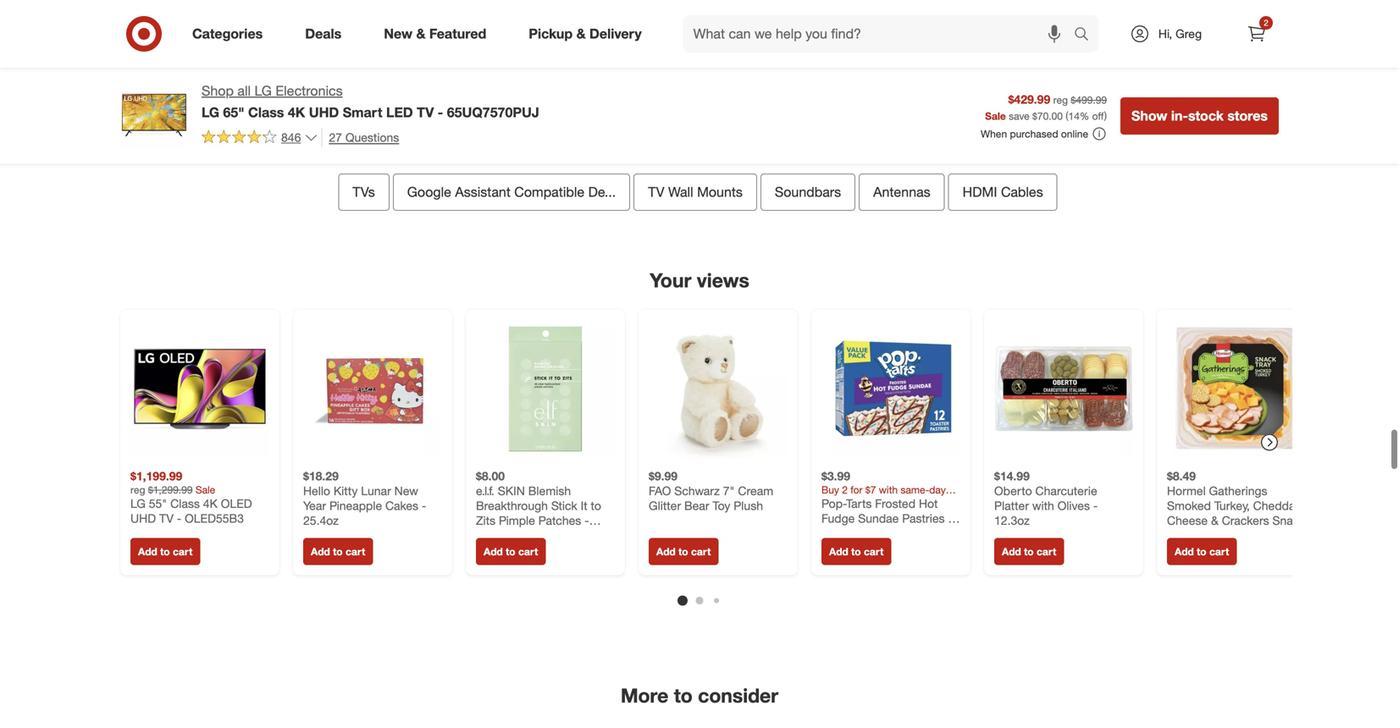 Task type: describe. For each thing, give the bounding box(es) containing it.
cheddar
[[1253, 498, 1299, 513]]

- inside pop-tarts frosted hot fudge sundae pastries - 12ct/20.3oz
[[948, 511, 953, 526]]

show in-stock stores
[[1131, 107, 1268, 124]]

add to cart for hormel gatherings smoked turkey, cheddar cheese & crackers snack tray - 14oz
[[1175, 545, 1229, 558]]

to for lg 55" class 4k oled uhd tv - oled55b3
[[160, 545, 170, 558]]

to for e.l.f. skin blemish breakthrough stick it to zits pimple patches - 36ct
[[506, 545, 515, 558]]

2
[[1264, 17, 1268, 28]]

lg 55" class 4k oled uhd tv - oled55b3 image
[[130, 320, 269, 459]]

all for add
[[784, 20, 799, 37]]

4k for uhd
[[288, 104, 305, 121]]

questions
[[345, 130, 399, 145]]

cream
[[738, 484, 773, 498]]

- inside $14.99 oberto charcuterie platter with olives - 12.3oz
[[1093, 498, 1098, 513]]

add to cart button for hormel gatherings smoked turkey, cheddar cheese & crackers snack tray - 14oz
[[1167, 538, 1237, 565]]

$9.99 fao schwarz 7" cream glitter bear toy plush
[[649, 469, 773, 513]]

hi,
[[1158, 26, 1172, 41]]

all for shop
[[237, 83, 251, 99]]

zits
[[476, 513, 495, 528]]

led
[[386, 104, 413, 121]]

65"
[[223, 104, 244, 121]]

kitty
[[334, 484, 358, 498]]

tarts
[[846, 496, 872, 511]]

shop all lg electronics lg 65" class 4k uhd smart led tv - 65uq7570puj
[[202, 83, 539, 121]]

$429.99
[[1008, 92, 1050, 107]]

hello
[[303, 484, 330, 498]]

add for oberto charcuterie platter with olives - 12.3oz
[[1002, 545, 1021, 558]]

to inside $8.00 e.l.f. skin blemish breakthrough stick it to zits pimple patches - 36ct
[[591, 498, 601, 513]]

70.00
[[1037, 109, 1063, 122]]

cart for pop-tarts frosted hot fudge sundae pastries - 12ct/20.3oz
[[864, 545, 884, 558]]

$9.99
[[649, 469, 678, 484]]

to inside add all 4 to cart button
[[814, 20, 827, 37]]

more
[[621, 684, 668, 708]]

pineapple
[[329, 498, 382, 513]]

$429.99 reg $499.99 sale save $ 70.00 ( 14 % off )
[[985, 92, 1107, 122]]

turkey,
[[1214, 498, 1250, 513]]

to for pop-tarts frosted hot fudge sundae pastries - 12ct/20.3oz
[[851, 545, 861, 558]]

tv wall mounts link
[[634, 173, 757, 211]]

$14.99
[[994, 469, 1030, 484]]

27
[[329, 130, 342, 145]]

snack
[[1272, 513, 1305, 528]]

add to cart for lg 55" class 4k oled uhd tv - oled55b3
[[138, 545, 193, 558]]

- inside the $1,199.99 reg $1,299.99 sale lg 55" class 4k oled uhd tv - oled55b3
[[177, 511, 181, 526]]

hormel gatherings smoked turkey, cheddar cheese & crackers snack tray - 14oz image
[[1167, 320, 1306, 459]]

platter
[[994, 498, 1029, 513]]

hdmi cables link
[[948, 173, 1058, 211]]

categories link
[[178, 15, 284, 53]]

shop
[[202, 83, 234, 99]]

add inside button
[[755, 20, 780, 37]]

stock
[[1188, 107, 1224, 124]]

14
[[1068, 109, 1080, 122]]

$18.29
[[303, 469, 339, 484]]

antennas link
[[859, 173, 945, 211]]

pickup
[[529, 25, 573, 42]]

$
[[1032, 109, 1037, 122]]

antennas
[[873, 184, 930, 200]]

plush
[[734, 498, 763, 513]]

greg
[[1176, 26, 1202, 41]]

toy
[[713, 498, 730, 513]]

pastries
[[902, 511, 945, 526]]

to right more
[[674, 684, 693, 708]]

25.4oz
[[303, 513, 339, 528]]

hdmi
[[963, 184, 997, 200]]

search button
[[1066, 15, 1107, 56]]

hello kitty lunar new year pineapple cakes - 25.4oz image
[[303, 320, 442, 459]]

$1,299.99
[[148, 484, 193, 496]]

year
[[303, 498, 326, 513]]

$8.49 hormel gatherings smoked turkey, cheddar cheese & crackers snack tray - 14oz
[[1167, 469, 1305, 543]]

views
[[697, 268, 749, 292]]

charcuterie
[[1035, 484, 1097, 498]]

off
[[1092, 109, 1104, 122]]

pimple
[[499, 513, 535, 528]]

12ct/20.3oz
[[821, 526, 884, 541]]

0 vertical spatial lg
[[254, 83, 272, 99]]

add to cart for e.l.f. skin blemish breakthrough stick it to zits pimple patches - 36ct
[[484, 545, 538, 558]]

add for fao schwarz 7" cream glitter bear toy plush
[[656, 545, 676, 558]]

cart for fao schwarz 7" cream glitter bear toy plush
[[691, 545, 711, 558]]

add to cart button for hello kitty lunar new year pineapple cakes - 25.4oz
[[303, 538, 373, 565]]

tv inside the $1,199.99 reg $1,299.99 sale lg 55" class 4k oled uhd tv - oled55b3
[[159, 511, 174, 526]]

when purchased online
[[981, 127, 1088, 140]]

assistant
[[455, 184, 511, 200]]

65uq7570puj
[[447, 104, 539, 121]]

hormel
[[1167, 484, 1206, 498]]

e.l.f. skin blemish breakthrough stick it to zits pimple patches - 36ct image
[[476, 320, 615, 459]]

cart for hormel gatherings smoked turkey, cheddar cheese & crackers snack tray - 14oz
[[1209, 545, 1229, 558]]

when
[[981, 127, 1007, 140]]

class for $1,299.99
[[170, 496, 200, 511]]

%
[[1080, 109, 1089, 122]]

- inside $18.29 hello kitty lunar new year pineapple cakes - 25.4oz
[[422, 498, 426, 513]]

hot
[[919, 496, 938, 511]]

oberto
[[994, 484, 1032, 498]]

hi, greg
[[1158, 26, 1202, 41]]

fudge
[[821, 511, 855, 526]]

new & featured link
[[369, 15, 508, 53]]

search
[[1066, 27, 1107, 44]]

55"
[[149, 496, 167, 511]]

uhd inside "shop all lg electronics lg 65" class 4k uhd smart led tv - 65uq7570puj"
[[309, 104, 339, 121]]

add to cart for oberto charcuterie platter with olives - 12.3oz
[[1002, 545, 1056, 558]]

4k for oled
[[203, 496, 218, 511]]

new inside $18.29 hello kitty lunar new year pineapple cakes - 25.4oz
[[394, 484, 418, 498]]

add for lg 55" class 4k oled uhd tv - oled55b3
[[138, 545, 157, 558]]

846
[[281, 130, 301, 145]]

1 vertical spatial tv
[[648, 184, 664, 200]]

frosted
[[875, 496, 916, 511]]

36ct
[[476, 528, 499, 543]]

tv inside "shop all lg electronics lg 65" class 4k uhd smart led tv - 65uq7570puj"
[[417, 104, 434, 121]]

- inside "shop all lg electronics lg 65" class 4k uhd smart led tv - 65uq7570puj"
[[438, 104, 443, 121]]

lunar
[[361, 484, 391, 498]]

27 questions
[[329, 130, 399, 145]]

add for hormel gatherings smoked turkey, cheddar cheese & crackers snack tray - 14oz
[[1175, 545, 1194, 558]]

schwarz
[[674, 484, 720, 498]]

12.3oz
[[994, 513, 1030, 528]]

(
[[1066, 109, 1068, 122]]

bear
[[684, 498, 709, 513]]

$14.99 oberto charcuterie platter with olives - 12.3oz
[[994, 469, 1098, 528]]

pickup & delivery
[[529, 25, 642, 42]]

What can we help you find? suggestions appear below search field
[[683, 15, 1078, 53]]

subtotal: $608.26 (4 items)
[[531, 19, 723, 39]]



Task type: locate. For each thing, give the bounding box(es) containing it.
0 vertical spatial sale
[[985, 109, 1006, 122]]

& left featured
[[416, 25, 426, 42]]

sale for $429.99
[[985, 109, 1006, 122]]

1 horizontal spatial class
[[248, 104, 284, 121]]

sundae
[[858, 511, 899, 526]]

3 add to cart button from the left
[[476, 538, 546, 565]]

cart down 'pimple'
[[518, 545, 538, 558]]

4 add to cart button from the left
[[649, 538, 718, 565]]

0 vertical spatial new
[[384, 25, 412, 42]]

2 vertical spatial tv
[[159, 511, 174, 526]]

sale inside $429.99 reg $499.99 sale save $ 70.00 ( 14 % off )
[[985, 109, 1006, 122]]

show in-stock stores button
[[1120, 97, 1279, 135]]

olives
[[1057, 498, 1090, 513]]

0 vertical spatial tv
[[417, 104, 434, 121]]

tray
[[1167, 528, 1188, 543]]

& right cheese on the bottom right of page
[[1211, 513, 1218, 528]]

uhd down the $1,299.99 on the bottom of page
[[130, 511, 156, 526]]

0 horizontal spatial sale
[[195, 484, 215, 496]]

reg inside the $1,199.99 reg $1,299.99 sale lg 55" class 4k oled uhd tv - oled55b3
[[130, 484, 145, 496]]

fao schwarz 7" cream glitter bear toy plush image
[[649, 320, 788, 459]]

0 horizontal spatial class
[[170, 496, 200, 511]]

cables
[[1001, 184, 1043, 200]]

5 add to cart from the left
[[829, 545, 884, 558]]

deals
[[305, 25, 342, 42]]

new right lunar
[[394, 484, 418, 498]]

$18.29 hello kitty lunar new year pineapple cakes - 25.4oz
[[303, 469, 426, 528]]

to right it
[[591, 498, 601, 513]]

$8.00
[[476, 469, 505, 484]]

new left featured
[[384, 25, 412, 42]]

reg up (
[[1053, 94, 1068, 106]]

- inside $8.49 hormel gatherings smoked turkey, cheddar cheese & crackers snack tray - 14oz
[[1191, 528, 1196, 543]]

to for fao schwarz 7" cream glitter bear toy plush
[[678, 545, 688, 558]]

add to cart for hello kitty lunar new year pineapple cakes - 25.4oz
[[311, 545, 365, 558]]

to right 4
[[814, 20, 827, 37]]

2 vertical spatial lg
[[130, 496, 146, 511]]

6 add to cart button from the left
[[994, 538, 1064, 565]]

to for hormel gatherings smoked turkey, cheddar cheese & crackers snack tray - 14oz
[[1197, 545, 1206, 558]]

reg inside $429.99 reg $499.99 sale save $ 70.00 ( 14 % off )
[[1053, 94, 1068, 106]]

tv right led
[[417, 104, 434, 121]]

pickup & delivery link
[[514, 15, 663, 53]]

1 horizontal spatial all
[[784, 20, 799, 37]]

to
[[814, 20, 827, 37], [591, 498, 601, 513], [160, 545, 170, 558], [333, 545, 343, 558], [506, 545, 515, 558], [678, 545, 688, 558], [851, 545, 861, 558], [1024, 545, 1034, 558], [1197, 545, 1206, 558], [674, 684, 693, 708]]

& inside $8.49 hormel gatherings smoked turkey, cheddar cheese & crackers snack tray - 14oz
[[1211, 513, 1218, 528]]

1 horizontal spatial &
[[576, 25, 586, 42]]

add to cart button down 55"
[[130, 538, 200, 565]]

all inside button
[[784, 20, 799, 37]]

add all 4 to cart
[[755, 20, 857, 37]]

$8.49
[[1167, 469, 1196, 484]]

e.l.f.
[[476, 484, 494, 498]]

purchased
[[1010, 127, 1058, 140]]

crackers
[[1222, 513, 1269, 528]]

4k inside "shop all lg electronics lg 65" class 4k uhd smart led tv - 65uq7570puj"
[[288, 104, 305, 121]]

0 vertical spatial uhd
[[309, 104, 339, 121]]

add to cart for fao schwarz 7" cream glitter bear toy plush
[[656, 545, 711, 558]]

1 vertical spatial new
[[394, 484, 418, 498]]

soundbars
[[775, 184, 841, 200]]

-
[[438, 104, 443, 121], [422, 498, 426, 513], [1093, 498, 1098, 513], [177, 511, 181, 526], [948, 511, 953, 526], [584, 513, 589, 528], [1191, 528, 1196, 543]]

add to cart button for oberto charcuterie platter with olives - 12.3oz
[[994, 538, 1064, 565]]

4
[[803, 20, 810, 37]]

breakthrough
[[476, 498, 548, 513]]

add to cart down 25.4oz
[[311, 545, 365, 558]]

fao
[[649, 484, 671, 498]]

0 horizontal spatial uhd
[[130, 511, 156, 526]]

cart down 12ct/20.3oz at bottom right
[[864, 545, 884, 558]]

cart for hello kitty lunar new year pineapple cakes - 25.4oz
[[345, 545, 365, 558]]

cart down oled55b3
[[173, 545, 193, 558]]

cart inside add all 4 to cart button
[[831, 20, 857, 37]]

1 horizontal spatial sale
[[985, 109, 1006, 122]]

show
[[1131, 107, 1167, 124]]

mounts
[[697, 184, 743, 200]]

0 horizontal spatial lg
[[130, 496, 146, 511]]

1 vertical spatial all
[[237, 83, 251, 99]]

add for hello kitty lunar new year pineapple cakes - 25.4oz
[[311, 545, 330, 558]]

4 add to cart from the left
[[656, 545, 711, 558]]

your views
[[650, 268, 749, 292]]

add for pop-tarts frosted hot fudge sundae pastries - 12ct/20.3oz
[[829, 545, 848, 558]]

class right 55"
[[170, 496, 200, 511]]

cart down the pineapple
[[345, 545, 365, 558]]

4k down electronics on the top left of page
[[288, 104, 305, 121]]

& inside pickup & delivery link
[[576, 25, 586, 42]]

3 add to cart from the left
[[484, 545, 538, 558]]

image of lg 65" class 4k uhd smart led tv - 65uq7570puj image
[[120, 81, 188, 149]]

to down 12ct/20.3oz at bottom right
[[851, 545, 861, 558]]

4k left oled on the left bottom of the page
[[203, 496, 218, 511]]

lg right shop
[[254, 83, 272, 99]]

2 add to cart from the left
[[311, 545, 365, 558]]

delivery
[[589, 25, 642, 42]]

save
[[1009, 109, 1030, 122]]

to down 12.3oz
[[1024, 545, 1034, 558]]

deals link
[[291, 15, 363, 53]]

1 vertical spatial lg
[[202, 104, 219, 121]]

skin
[[498, 484, 525, 498]]

pop-tarts frosted hot fudge sundae pastries - 12ct/20.3oz
[[821, 496, 953, 541]]

add left 4
[[755, 20, 780, 37]]

1 horizontal spatial 4k
[[288, 104, 305, 121]]

7 add to cart from the left
[[1175, 545, 1229, 558]]

add down the 36ct
[[484, 545, 503, 558]]

- right hot
[[948, 511, 953, 526]]

add to cart down 14oz at right
[[1175, 545, 1229, 558]]

1 vertical spatial class
[[170, 496, 200, 511]]

- right cakes
[[422, 498, 426, 513]]

- inside $8.00 e.l.f. skin blemish breakthrough stick it to zits pimple patches - 36ct
[[584, 513, 589, 528]]

to for oberto charcuterie platter with olives - 12.3oz
[[1024, 545, 1034, 558]]

sale for $1,199.99
[[195, 484, 215, 496]]

1 add to cart from the left
[[138, 545, 193, 558]]

add down 12.3oz
[[1002, 545, 1021, 558]]

4k inside the $1,199.99 reg $1,299.99 sale lg 55" class 4k oled uhd tv - oled55b3
[[203, 496, 218, 511]]

$499.99
[[1071, 94, 1107, 106]]

add to cart button down cheese on the bottom right of page
[[1167, 538, 1237, 565]]

cart down 14oz at right
[[1209, 545, 1229, 558]]

oberto charcuterie platter with olives - 12.3oz image
[[994, 320, 1133, 459]]

add to cart button down 'pimple'
[[476, 538, 546, 565]]

add to cart button down 25.4oz
[[303, 538, 373, 565]]

add down tray
[[1175, 545, 1194, 558]]

new
[[384, 25, 412, 42], [394, 484, 418, 498]]

de...
[[588, 184, 616, 200]]

patches
[[538, 513, 581, 528]]

sale inside the $1,199.99 reg $1,299.99 sale lg 55" class 4k oled uhd tv - oled55b3
[[195, 484, 215, 496]]

oled55b3
[[185, 511, 244, 526]]

items)
[[680, 19, 723, 39]]

add to cart button for lg 55" class 4k oled uhd tv - oled55b3
[[130, 538, 200, 565]]

14oz
[[1199, 528, 1225, 543]]

to down bear
[[678, 545, 688, 558]]

& for new
[[416, 25, 426, 42]]

add to cart button down 12.3oz
[[994, 538, 1064, 565]]

2 horizontal spatial lg
[[254, 83, 272, 99]]

subtotal:
[[531, 19, 596, 39]]

sale up oled55b3
[[195, 484, 215, 496]]

& right pickup
[[576, 25, 586, 42]]

your
[[650, 268, 691, 292]]

pop-tarts frosted hot fudge sundae pastries - 12ct/20.3oz image
[[821, 320, 960, 459]]

0 horizontal spatial &
[[416, 25, 426, 42]]

add down 55"
[[138, 545, 157, 558]]

5 add to cart button from the left
[[821, 538, 891, 565]]

sale up the when at the top right of page
[[985, 109, 1006, 122]]

reg for $1,199.99
[[130, 484, 145, 496]]

add down glitter
[[656, 545, 676, 558]]

hdmi cables
[[963, 184, 1043, 200]]

add to cart button down 'fudge'
[[821, 538, 891, 565]]

oled
[[221, 496, 252, 511]]

$608.26
[[600, 19, 657, 39]]

gatherings
[[1209, 484, 1267, 498]]

1 horizontal spatial tv
[[417, 104, 434, 121]]

0 vertical spatial all
[[784, 20, 799, 37]]

all
[[784, 20, 799, 37], [237, 83, 251, 99]]

1 vertical spatial 4k
[[203, 496, 218, 511]]

class inside the $1,199.99 reg $1,299.99 sale lg 55" class 4k oled uhd tv - oled55b3
[[170, 496, 200, 511]]

1 vertical spatial sale
[[195, 484, 215, 496]]

all inside "shop all lg electronics lg 65" class 4k uhd smart led tv - 65uq7570puj"
[[237, 83, 251, 99]]

0 horizontal spatial reg
[[130, 484, 145, 496]]

0 horizontal spatial all
[[237, 83, 251, 99]]

compatible
[[514, 184, 584, 200]]

846 link
[[202, 128, 318, 148]]

- right led
[[438, 104, 443, 121]]

consider
[[698, 684, 778, 708]]

class inside "shop all lg electronics lg 65" class 4k uhd smart led tv - 65uq7570puj"
[[248, 104, 284, 121]]

cart for oberto charcuterie platter with olives - 12.3oz
[[1037, 545, 1056, 558]]

0 vertical spatial reg
[[1053, 94, 1068, 106]]

uhd inside the $1,199.99 reg $1,299.99 sale lg 55" class 4k oled uhd tv - oled55b3
[[130, 511, 156, 526]]

cart down with
[[1037, 545, 1056, 558]]

lg left 55"
[[130, 496, 146, 511]]

add to cart down 55"
[[138, 545, 193, 558]]

add to cart button for e.l.f. skin blemish breakthrough stick it to zits pimple patches - 36ct
[[476, 538, 546, 565]]

stick
[[551, 498, 577, 513]]

add to cart down the 36ct
[[484, 545, 538, 558]]

0 horizontal spatial 4k
[[203, 496, 218, 511]]

- right 55"
[[177, 511, 181, 526]]

all left 4
[[784, 20, 799, 37]]

- right tray
[[1191, 528, 1196, 543]]

1 horizontal spatial lg
[[202, 104, 219, 121]]

0 vertical spatial 4k
[[288, 104, 305, 121]]

add to cart down 12ct/20.3oz at bottom right
[[829, 545, 884, 558]]

smart
[[343, 104, 382, 121]]

stores
[[1227, 107, 1268, 124]]

6 add to cart from the left
[[1002, 545, 1056, 558]]

0 horizontal spatial tv
[[159, 511, 174, 526]]

to down 25.4oz
[[333, 545, 343, 558]]

add down 25.4oz
[[311, 545, 330, 558]]

27 questions link
[[321, 128, 399, 147]]

online
[[1061, 127, 1088, 140]]

lg for shop
[[202, 104, 219, 121]]

add to cart down 12.3oz
[[1002, 545, 1056, 558]]

google assistant compatible de... link
[[393, 173, 630, 211]]

uhd down electronics on the top left of page
[[309, 104, 339, 121]]

wall
[[668, 184, 693, 200]]

featured
[[429, 25, 486, 42]]

class up 846 link
[[248, 104, 284, 121]]

add to cart button for fao schwarz 7" cream glitter bear toy plush
[[649, 538, 718, 565]]

it
[[581, 498, 587, 513]]

)
[[1104, 109, 1107, 122]]

lg inside the $1,199.99 reg $1,299.99 sale lg 55" class 4k oled uhd tv - oled55b3
[[130, 496, 146, 511]]

cart for e.l.f. skin blemish breakthrough stick it to zits pimple patches - 36ct
[[518, 545, 538, 558]]

add to cart down bear
[[656, 545, 711, 558]]

blemish
[[528, 484, 571, 498]]

& inside new & featured link
[[416, 25, 426, 42]]

class for lg
[[248, 104, 284, 121]]

add to cart for pop-tarts frosted hot fudge sundae pastries - 12ct/20.3oz
[[829, 545, 884, 558]]

7 add to cart button from the left
[[1167, 538, 1237, 565]]

reg for $429.99
[[1053, 94, 1068, 106]]

2 horizontal spatial &
[[1211, 513, 1218, 528]]

2 horizontal spatial tv
[[648, 184, 664, 200]]

add down 12ct/20.3oz at bottom right
[[829, 545, 848, 558]]

to down 14oz at right
[[1197, 545, 1206, 558]]

cart for lg 55" class 4k oled uhd tv - oled55b3
[[173, 545, 193, 558]]

1 vertical spatial reg
[[130, 484, 145, 496]]

tv wall mounts
[[648, 184, 743, 200]]

0 vertical spatial class
[[248, 104, 284, 121]]

google
[[407, 184, 451, 200]]

lg down shop
[[202, 104, 219, 121]]

add to cart button
[[130, 538, 200, 565], [303, 538, 373, 565], [476, 538, 546, 565], [649, 538, 718, 565], [821, 538, 891, 565], [994, 538, 1064, 565], [1167, 538, 1237, 565]]

electronics
[[275, 83, 343, 99]]

1 horizontal spatial uhd
[[309, 104, 339, 121]]

smoked
[[1167, 498, 1211, 513]]

1 add to cart button from the left
[[130, 538, 200, 565]]

lg for $1,199.99
[[130, 496, 146, 511]]

$1,199.99 reg $1,299.99 sale lg 55" class 4k oled uhd tv - oled55b3
[[130, 469, 252, 526]]

tv down the $1,299.99 on the bottom of page
[[159, 511, 174, 526]]

add to cart button down bear
[[649, 538, 718, 565]]

cart down bear
[[691, 545, 711, 558]]

tv left wall
[[648, 184, 664, 200]]

reg left 55"
[[130, 484, 145, 496]]

2 link
[[1238, 15, 1275, 53]]

2 add to cart button from the left
[[303, 538, 373, 565]]

- right stick on the bottom
[[584, 513, 589, 528]]

add to cart button for pop-tarts frosted hot fudge sundae pastries - 12ct/20.3oz
[[821, 538, 891, 565]]

uhd
[[309, 104, 339, 121], [130, 511, 156, 526]]

$8.00 e.l.f. skin blemish breakthrough stick it to zits pimple patches - 36ct
[[476, 469, 601, 543]]

- right the olives
[[1093, 498, 1098, 513]]

1 horizontal spatial reg
[[1053, 94, 1068, 106]]

to for hello kitty lunar new year pineapple cakes - 25.4oz
[[333, 545, 343, 558]]

add for e.l.f. skin blemish breakthrough stick it to zits pimple patches - 36ct
[[484, 545, 503, 558]]

to down 'pimple'
[[506, 545, 515, 558]]

1 vertical spatial uhd
[[130, 511, 156, 526]]

to down 55"
[[160, 545, 170, 558]]

all up 65"
[[237, 83, 251, 99]]

& for pickup
[[576, 25, 586, 42]]

cart right 4
[[831, 20, 857, 37]]



Task type: vqa. For each thing, say whether or not it's contained in the screenshot.
top the Shipping
no



